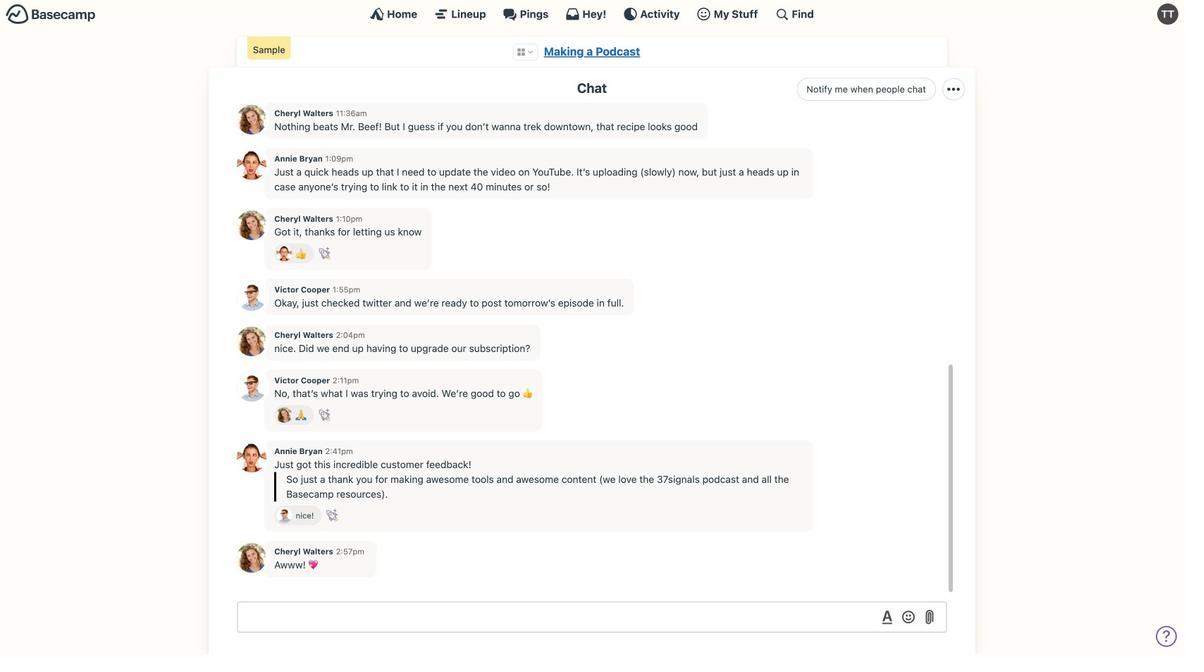 Task type: vqa. For each thing, say whether or not it's contained in the screenshot.
Victor Cooper icon associated with 1:55pm element
yes



Task type: locate. For each thing, give the bounding box(es) containing it.
keyboard shortcut: ⌘ + / image
[[775, 7, 789, 21]]

annie b. boosted the chat with '👍' element
[[274, 244, 314, 264]]

1 vertical spatial annie bryan image
[[276, 246, 292, 262]]

victor c. boosted the chat with 'nice!' element
[[274, 506, 322, 526]]

cheryl walters image
[[237, 105, 266, 135], [237, 211, 266, 240], [276, 408, 292, 423]]

annie bryan image for 2:41pm element
[[237, 443, 266, 473]]

breadcrumb element
[[237, 37, 947, 67]]

0 vertical spatial cheryl walters image
[[237, 105, 266, 135]]

None text field
[[237, 602, 947, 634]]

cheryl walters image for 2:57pm element
[[237, 544, 266, 574]]

cheryl walters image for the 11:36am element
[[237, 105, 266, 135]]

1 vertical spatial cheryl walters image
[[237, 544, 266, 574]]

1:10pm element
[[336, 214, 363, 224]]

victor cooper image inside victor c. boosted the chat with 'nice!' element
[[276, 508, 292, 524]]

2 cheryl walters image from the top
[[237, 544, 266, 574]]

0 vertical spatial victor cooper image
[[237, 282, 266, 311]]

victor cooper image
[[237, 282, 266, 311], [276, 508, 292, 524]]

2:11pm element
[[333, 376, 359, 386]]

1 vertical spatial victor cooper image
[[276, 508, 292, 524]]

0 vertical spatial annie bryan image
[[237, 151, 266, 180]]

2 vertical spatial annie bryan image
[[237, 443, 266, 473]]

2 vertical spatial cheryl walters image
[[276, 408, 292, 423]]

main element
[[0, 0, 1184, 27]]

1 cheryl walters image from the top
[[237, 327, 266, 357]]

0 vertical spatial cheryl walters image
[[237, 327, 266, 357]]

1:55pm element
[[333, 285, 360, 295]]

1:09pm element
[[325, 154, 353, 164]]

victor cooper image
[[237, 372, 266, 402]]

1 horizontal spatial victor cooper image
[[276, 508, 292, 524]]

annie bryan image for 1:09pm element
[[237, 151, 266, 180]]

2:57pm element
[[336, 547, 365, 557]]

1 vertical spatial cheryl walters image
[[237, 211, 266, 240]]

annie bryan image
[[237, 151, 266, 180], [276, 246, 292, 262], [237, 443, 266, 473]]

cheryl walters image
[[237, 327, 266, 357], [237, 544, 266, 574]]



Task type: describe. For each thing, give the bounding box(es) containing it.
cheryl walters image for 2:04pm element
[[237, 327, 266, 357]]

2:04pm element
[[336, 331, 365, 340]]

11:36am element
[[336, 109, 367, 118]]

annie bryan image inside annie b. boosted the chat with '👍' element
[[276, 246, 292, 262]]

2:41pm element
[[325, 447, 353, 456]]

cheryl walters image inside cheryl w. boosted the chat with '🙏' element
[[276, 408, 292, 423]]

0 horizontal spatial victor cooper image
[[237, 282, 266, 311]]

cheryl w. boosted the chat with '🙏' element
[[274, 406, 314, 426]]

switch accounts image
[[6, 4, 96, 25]]

cheryl walters image for 1:10pm element
[[237, 211, 266, 240]]

terry turtle image
[[1158, 4, 1179, 25]]



